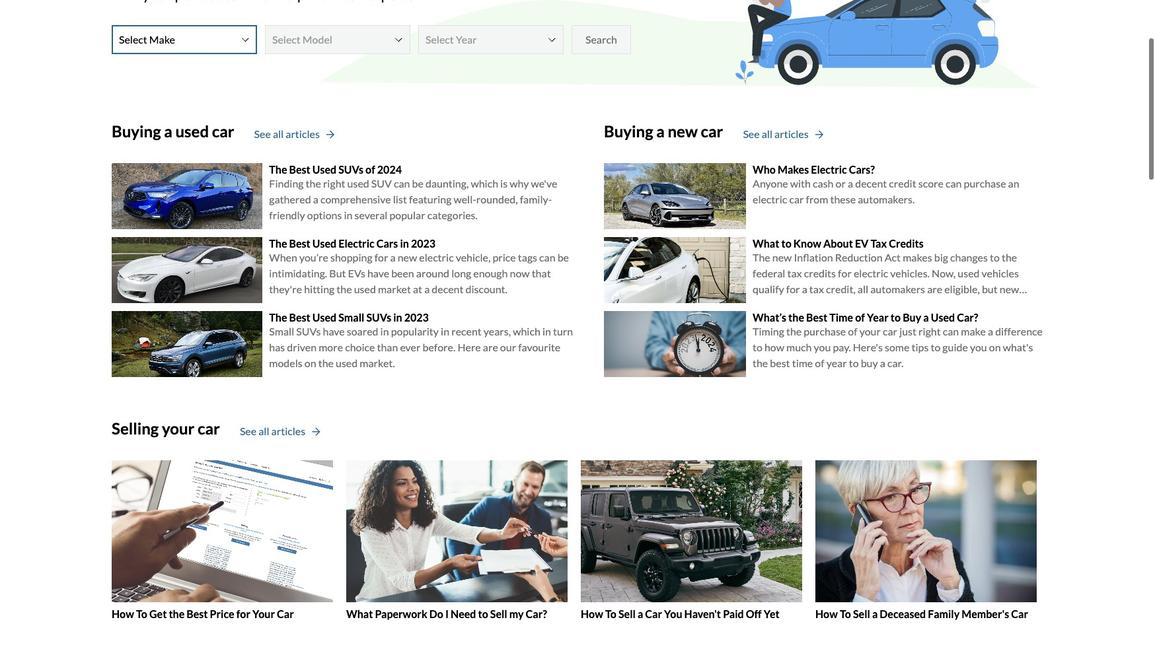 Task type: describe. For each thing, give the bounding box(es) containing it.
on inside the "what's the best time of year to buy a used car? timing the purchase of your car just right can make a difference to how much you pay. here's some tips to guide you on what's the best time of year to buy a car."
[[989, 341, 1001, 353]]

in up popularity
[[393, 311, 402, 324]]

the left the 'limit' on the top of page
[[788, 311, 804, 324]]

around
[[416, 267, 449, 279]]

market
[[378, 283, 411, 295]]

how to sell a deceased family member's car
[[815, 608, 1028, 620]]

the best used suvs of 2024 image
[[112, 163, 263, 229]]

how to sell a deceased family member's car link
[[815, 460, 1037, 620]]

a inside what to know about ev tax credits the new inflation reduction act makes big changes to the federal tax credits for electric vehicles. now, used vehicles qualify for a tax credit, all automakers are eligible, but new restrictions limit which vehicles qualify.
[[802, 283, 807, 295]]

ev
[[855, 237, 869, 250]]

family
[[928, 608, 960, 620]]

the best used electric cars in 2023 image
[[112, 237, 263, 303]]

can inside the "what's the best time of year to buy a used car? timing the purchase of your car just right can make a difference to how much you pay. here's some tips to guide you on what's the best time of year to buy a car."
[[943, 325, 959, 338]]

best
[[770, 357, 790, 369]]

which inside the best used suvs of 2024 finding the right used suv can be daunting, which is why we've gathered a comprehensive list featuring well-rounded, family- friendly options in several popular categories.
[[471, 177, 498, 190]]

market.
[[360, 357, 395, 369]]

1 vertical spatial small
[[269, 325, 294, 338]]

1 car from the left
[[277, 608, 294, 620]]

0 horizontal spatial your
[[162, 419, 195, 438]]

why
[[510, 177, 529, 190]]

0 vertical spatial tax
[[787, 267, 802, 279]]

for up credit,
[[838, 267, 852, 279]]

articles for buying a new car
[[774, 128, 809, 140]]

long
[[451, 267, 471, 279]]

several
[[355, 209, 387, 221]]

pay.
[[833, 341, 851, 353]]

is
[[500, 177, 508, 190]]

the inside what to know about ev tax credits the new inflation reduction act makes big changes to the federal tax credits for electric vehicles. now, used vehicles qualify for a tax credit, all automakers are eligible, but new restrictions limit which vehicles qualify.
[[1002, 251, 1017, 264]]

2023 for the best used electric cars in 2023
[[411, 237, 435, 250]]

a inside who makes electric cars? anyone with cash or a decent credit score can purchase an electric car from these automakers.
[[848, 177, 853, 190]]

car? inside the "what's the best time of year to buy a used car? timing the purchase of your car just right can make a difference to how much you pay. here's some tips to guide you on what's the best time of year to buy a car."
[[957, 311, 978, 324]]

who makes electric cars? image
[[604, 163, 746, 229]]

choice
[[345, 341, 375, 353]]

in inside the best used electric cars in 2023 when you're shopping for a new electric vehicle, price tags can be intimidating. but evs have been around long enough now that they're hitting the used market at a decent discount.
[[400, 237, 409, 250]]

which inside the best used small suvs in 2023 small suvs have soared in popularity in recent years, which in turn has driven more choice than ever before. here are our favourite models on the used market.
[[513, 325, 540, 338]]

automakers
[[870, 283, 925, 295]]

best inside the "what's the best time of year to buy a used car? timing the purchase of your car just right can make a difference to how much you pay. here's some tips to guide you on what's the best time of year to buy a car."
[[806, 311, 827, 324]]

see all articles link for buying a new car
[[743, 126, 823, 142]]

a inside the best used suvs of 2024 finding the right used suv can be daunting, which is why we've gathered a comprehensive list featuring well-rounded, family- friendly options in several popular categories.
[[313, 193, 318, 205]]

all for selling your car
[[258, 425, 269, 438]]

right inside the best used suvs of 2024 finding the right used suv can be daunting, which is why we've gathered a comprehensive list featuring well-rounded, family- friendly options in several popular categories.
[[323, 177, 345, 190]]

arrow right image for buying a new car
[[815, 130, 823, 140]]

your inside the "what's the best time of year to buy a used car? timing the purchase of your car just right can make a difference to how much you pay. here's some tips to guide you on what's the best time of year to buy a car."
[[859, 325, 881, 338]]

see all articles for selling your car
[[240, 425, 305, 438]]

for inside how to get the best price for your car link
[[236, 608, 250, 620]]

the best used small suvs in 2023 link
[[269, 311, 429, 324]]

sell for how to sell a deceased family member's car
[[853, 608, 870, 620]]

timing
[[753, 325, 784, 338]]

tips
[[911, 341, 929, 353]]

the inside the best used suvs of 2024 finding the right used suv can be daunting, which is why we've gathered a comprehensive list featuring well-rounded, family- friendly options in several popular categories.
[[306, 177, 321, 190]]

arrow right image for buying a used car
[[326, 130, 334, 140]]

see all articles for buying a new car
[[743, 128, 809, 140]]

options
[[307, 209, 342, 221]]

guide
[[942, 341, 968, 353]]

buying a new car
[[604, 122, 723, 141]]

articles for selling your car
[[271, 425, 305, 438]]

what's the best time of year to buy a used car? image
[[604, 311, 746, 377]]

the best used electric cars in 2023 when you're shopping for a new electric vehicle, price tags can be intimidating. but evs have been around long enough now that they're hitting the used market at a decent discount.
[[269, 237, 569, 295]]

purchase for can
[[964, 177, 1006, 190]]

reduction
[[835, 251, 883, 264]]

suvs inside the best used suvs of 2024 finding the right used suv can be daunting, which is why we've gathered a comprehensive list featuring well-rounded, family- friendly options in several popular categories.
[[338, 163, 363, 176]]

for up "restrictions"
[[786, 283, 800, 295]]

about
[[823, 237, 853, 250]]

2 horizontal spatial suvs
[[366, 311, 391, 324]]

for inside the best used electric cars in 2023 when you're shopping for a new electric vehicle, price tags can be intimidating. but evs have been around long enough now that they're hitting the used market at a decent discount.
[[374, 251, 388, 264]]

some
[[885, 341, 909, 353]]

they're
[[269, 283, 302, 295]]

shopping
[[330, 251, 372, 264]]

cars?
[[849, 163, 875, 176]]

or
[[836, 177, 846, 190]]

restrictions
[[753, 299, 806, 311]]

paid
[[723, 608, 744, 620]]

what's
[[753, 311, 786, 324]]

before.
[[423, 341, 455, 353]]

car inside who makes electric cars? anyone with cash or a decent credit score can purchase an electric car from these automakers.
[[789, 193, 804, 205]]

make
[[961, 325, 986, 338]]

price
[[493, 251, 516, 264]]

arrow right image for selling your car
[[312, 428, 320, 437]]

electric inside the best used electric cars in 2023 when you're shopping for a new electric vehicle, price tags can be intimidating. but evs have been around long enough now that they're hitting the used market at a decent discount.
[[338, 237, 374, 250]]

cars
[[376, 237, 398, 250]]

purchase for the
[[804, 325, 846, 338]]

used inside the best used electric cars in 2023 when you're shopping for a new electric vehicle, price tags can be intimidating. but evs have been around long enough now that they're hitting the used market at a decent discount.
[[354, 283, 376, 295]]

makes
[[778, 163, 809, 176]]

2023 for the best used small suvs in 2023
[[404, 311, 429, 324]]

in up before.
[[441, 325, 449, 338]]

member's
[[962, 608, 1009, 620]]

here
[[458, 341, 481, 353]]

used for suvs
[[312, 311, 336, 324]]

all for buying a new car
[[762, 128, 772, 140]]

from
[[806, 193, 828, 205]]

list
[[393, 193, 407, 205]]

see for buying a new car
[[743, 128, 760, 140]]

the for the best used electric cars in 2023 when you're shopping for a new electric vehicle, price tags can be intimidating. but evs have been around long enough now that they're hitting the used market at a decent discount.
[[269, 237, 287, 250]]

with
[[790, 177, 811, 190]]

buying a used car
[[112, 122, 234, 141]]

your
[[252, 608, 275, 620]]

how to get the best price for your car link
[[112, 460, 333, 620]]

suv
[[371, 177, 392, 190]]

search button
[[572, 25, 631, 54]]

vehicle,
[[456, 251, 491, 264]]

gathered
[[269, 193, 311, 205]]

buy
[[903, 311, 921, 324]]

much
[[786, 341, 812, 353]]

selling your car
[[112, 419, 220, 438]]

big
[[934, 251, 948, 264]]

soared
[[347, 325, 378, 338]]

3 car from the left
[[1011, 608, 1028, 620]]

1 horizontal spatial small
[[338, 311, 364, 324]]

have inside the best used electric cars in 2023 when you're shopping for a new electric vehicle, price tags can be intimidating. but evs have been around long enough now that they're hitting the used market at a decent discount.
[[367, 267, 389, 279]]

enough
[[473, 267, 508, 279]]

turn
[[553, 325, 573, 338]]

well-
[[454, 193, 476, 205]]

that
[[532, 267, 551, 279]]

more
[[319, 341, 343, 353]]

used inside the best used suvs of 2024 finding the right used suv can be daunting, which is why we've gathered a comprehensive list featuring well-rounded, family- friendly options in several popular categories.
[[347, 177, 369, 190]]

years,
[[484, 325, 511, 338]]

what paperwork do i need to sell my car? link
[[346, 460, 568, 620]]

automakers.
[[858, 193, 915, 205]]

in up than
[[380, 325, 389, 338]]

vehicles.
[[890, 267, 930, 279]]

how to sell a car you haven't paid off yet image
[[581, 460, 802, 602]]

search
[[585, 33, 617, 45]]

best for when
[[289, 237, 310, 250]]

can inside who makes electric cars? anyone with cash or a decent credit score can purchase an electric car from these automakers.
[[946, 177, 962, 190]]

tax
[[871, 237, 887, 250]]

best left price
[[187, 608, 208, 620]]

driven
[[287, 341, 317, 353]]

in left turn
[[542, 325, 551, 338]]

have inside the best used small suvs in 2023 small suvs have soared in popularity in recent years, which in turn has driven more choice than ever before. here are our favourite models on the used market.
[[323, 325, 345, 338]]

qualify
[[753, 283, 784, 295]]

used for right
[[312, 163, 336, 176]]

articles for buying a used car
[[286, 128, 320, 140]]

yet
[[764, 608, 780, 620]]

are inside the best used small suvs in 2023 small suvs have soared in popularity in recent years, which in turn has driven more choice than ever before. here are our favourite models on the used market.
[[483, 341, 498, 353]]

2 car from the left
[[645, 608, 662, 620]]

2 vertical spatial suvs
[[296, 325, 321, 338]]

best for small
[[289, 311, 310, 324]]

be inside the best used electric cars in 2023 when you're shopping for a new electric vehicle, price tags can be intimidating. but evs have been around long enough now that they're hitting the used market at a decent discount.
[[557, 251, 569, 264]]

how to sell a car you haven't paid off yet
[[581, 608, 780, 620]]

see for selling your car
[[240, 425, 256, 438]]

federal
[[753, 267, 785, 279]]

the for the best used suvs of 2024 finding the right used suv can be daunting, which is why we've gathered a comprehensive list featuring well-rounded, family- friendly options in several popular categories.
[[269, 163, 287, 176]]

electric inside who makes electric cars? anyone with cash or a decent credit score can purchase an electric car from these automakers.
[[753, 193, 787, 205]]

time
[[792, 357, 813, 369]]

now,
[[932, 267, 956, 279]]

we've
[[531, 177, 557, 190]]

categories.
[[427, 209, 478, 221]]

how for how to sell a deceased family member's car
[[815, 608, 838, 620]]

evs
[[348, 267, 365, 279]]

decent inside who makes electric cars? anyone with cash or a decent credit score can purchase an electric car from these automakers.
[[855, 177, 887, 190]]

to for how to sell a car you haven't paid off yet
[[605, 608, 616, 620]]

credit
[[889, 177, 916, 190]]

year
[[826, 357, 847, 369]]

1 vertical spatial vehicles
[[860, 299, 897, 311]]



Task type: locate. For each thing, give the bounding box(es) containing it.
0 vertical spatial purchase
[[964, 177, 1006, 190]]

electric up the around
[[419, 251, 454, 264]]

1 horizontal spatial car
[[645, 608, 662, 620]]

0 horizontal spatial suvs
[[296, 325, 321, 338]]

0 horizontal spatial to
[[136, 608, 147, 620]]

arrow right image
[[326, 130, 334, 140], [815, 130, 823, 140], [312, 428, 320, 437]]

car right your
[[277, 608, 294, 620]]

on inside the best used small suvs in 2023 small suvs have soared in popularity in recent years, which in turn has driven more choice than ever before. here are our favourite models on the used market.
[[304, 357, 316, 369]]

vehicles up "but" on the top
[[982, 267, 1019, 279]]

hitting
[[304, 283, 335, 295]]

0 vertical spatial 2023
[[411, 237, 435, 250]]

0 horizontal spatial car?
[[526, 608, 547, 620]]

in down comprehensive
[[344, 209, 353, 221]]

how
[[764, 341, 784, 353]]

buying
[[112, 122, 161, 141], [604, 122, 653, 141]]

the for the best used small suvs in 2023 small suvs have soared in popularity in recent years, which in turn has driven more choice than ever before. here are our favourite models on the used market.
[[269, 311, 287, 324]]

2 horizontal spatial electric
[[854, 267, 888, 279]]

than
[[377, 341, 398, 353]]

what's
[[1003, 341, 1033, 353]]

1 horizontal spatial be
[[557, 251, 569, 264]]

rounded,
[[476, 193, 518, 205]]

car? right my
[[526, 608, 547, 620]]

be up featuring
[[412, 177, 423, 190]]

what to know about ev tax credits link
[[753, 237, 924, 250]]

electric inside what to know about ev tax credits the new inflation reduction act makes big changes to the federal tax credits for electric vehicles. now, used vehicles qualify for a tax credit, all automakers are eligible, but new restrictions limit which vehicles qualify.
[[854, 267, 888, 279]]

decent down cars?
[[855, 177, 887, 190]]

are inside what to know about ev tax credits the new inflation reduction act makes big changes to the federal tax credits for electric vehicles. now, used vehicles qualify for a tax credit, all automakers are eligible, but new restrictions limit which vehicles qualify.
[[927, 283, 942, 295]]

1 horizontal spatial you
[[970, 341, 987, 353]]

used inside the "what's the best time of year to buy a used car? timing the purchase of your car just right can make a difference to how much you pay. here's some tips to guide you on what's the best time of year to buy a car."
[[931, 311, 955, 324]]

off
[[746, 608, 762, 620]]

purchase left an
[[964, 177, 1006, 190]]

in inside the best used suvs of 2024 finding the right used suv can be daunting, which is why we've gathered a comprehensive list featuring well-rounded, family- friendly options in several popular categories.
[[344, 209, 353, 221]]

the down the best used suvs of 2024 link
[[306, 177, 321, 190]]

can right score
[[946, 177, 962, 190]]

0 horizontal spatial decent
[[432, 283, 463, 295]]

0 vertical spatial are
[[927, 283, 942, 295]]

family-
[[520, 193, 552, 205]]

sell left my
[[490, 608, 507, 620]]

small up soared
[[338, 311, 364, 324]]

see for buying a used car
[[254, 128, 271, 140]]

used for you're
[[312, 237, 336, 250]]

1 horizontal spatial suvs
[[338, 163, 363, 176]]

1 vertical spatial electric
[[338, 237, 374, 250]]

my
[[509, 608, 524, 620]]

new inside the best used electric cars in 2023 when you're shopping for a new electric vehicle, price tags can be intimidating. but evs have been around long enough now that they're hitting the used market at a decent discount.
[[398, 251, 417, 264]]

to left get
[[136, 608, 147, 620]]

used inside the best used small suvs in 2023 small suvs have soared in popularity in recent years, which in turn has driven more choice than ever before. here are our favourite models on the used market.
[[336, 357, 358, 369]]

0 horizontal spatial how
[[112, 608, 134, 620]]

electric down the anyone
[[753, 193, 787, 205]]

0 horizontal spatial be
[[412, 177, 423, 190]]

you left pay.
[[814, 341, 831, 353]]

used down evs
[[354, 283, 376, 295]]

0 vertical spatial which
[[471, 177, 498, 190]]

see all articles for buying a used car
[[254, 128, 320, 140]]

3 sell from the left
[[853, 608, 870, 620]]

the up federal on the top
[[753, 251, 770, 264]]

what for what to know about ev tax credits the new inflation reduction act makes big changes to the federal tax credits for electric vehicles. now, used vehicles qualify for a tax credit, all automakers are eligible, but new restrictions limit which vehicles qualify.
[[753, 237, 779, 250]]

suvs up comprehensive
[[338, 163, 363, 176]]

discount.
[[465, 283, 507, 295]]

score
[[918, 177, 943, 190]]

car.
[[887, 357, 904, 369]]

decent inside the best used electric cars in 2023 when you're shopping for a new electric vehicle, price tags can be intimidating. but evs have been around long enough now that they're hitting the used market at a decent discount.
[[432, 283, 463, 295]]

the inside what to know about ev tax credits the new inflation reduction act makes big changes to the federal tax credits for electric vehicles. now, used vehicles qualify for a tax credit, all automakers are eligible, but new restrictions limit which vehicles qualify.
[[753, 251, 770, 264]]

deceased
[[880, 608, 926, 620]]

1 vertical spatial your
[[162, 419, 195, 438]]

tags
[[518, 251, 537, 264]]

new
[[668, 122, 698, 141], [398, 251, 417, 264], [772, 251, 792, 264], [1000, 283, 1019, 295]]

to left deceased on the bottom right of the page
[[840, 608, 851, 620]]

the inside the best used small suvs in 2023 small suvs have soared in popularity in recent years, which in turn has driven more choice than ever before. here are our favourite models on the used market.
[[318, 357, 334, 369]]

i
[[445, 608, 449, 620]]

can inside the best used suvs of 2024 finding the right used suv can be daunting, which is why we've gathered a comprehensive list featuring well-rounded, family- friendly options in several popular categories.
[[394, 177, 410, 190]]

the down they're
[[269, 311, 287, 324]]

electric up 'cash'
[[811, 163, 847, 176]]

0 vertical spatial have
[[367, 267, 389, 279]]

1 horizontal spatial vehicles
[[982, 267, 1019, 279]]

what
[[753, 237, 779, 250], [346, 608, 373, 620]]

time
[[829, 311, 853, 324]]

selling
[[112, 419, 159, 438]]

right up tips
[[919, 325, 941, 338]]

purchase inside who makes electric cars? anyone with cash or a decent credit score can purchase an electric car from these automakers.
[[964, 177, 1006, 190]]

to for how to sell a deceased family member's car
[[840, 608, 851, 620]]

0 horizontal spatial have
[[323, 325, 345, 338]]

you
[[664, 608, 682, 620]]

2023 inside the best used electric cars in 2023 when you're shopping for a new electric vehicle, price tags can be intimidating. but evs have been around long enough now that they're hitting the used market at a decent discount.
[[411, 237, 435, 250]]

0 horizontal spatial electric
[[338, 237, 374, 250]]

which down credit,
[[831, 299, 858, 311]]

used down hitting at the top left of the page
[[312, 311, 336, 324]]

used up comprehensive
[[312, 163, 336, 176]]

1 horizontal spatial to
[[605, 608, 616, 620]]

for down 'cars'
[[374, 251, 388, 264]]

2 you from the left
[[970, 341, 987, 353]]

changes
[[950, 251, 988, 264]]

1 vertical spatial what
[[346, 608, 373, 620]]

which inside what to know about ev tax credits the new inflation reduction act makes big changes to the federal tax credits for electric vehicles. now, used vehicles qualify for a tax credit, all automakers are eligible, but new restrictions limit which vehicles qualify.
[[831, 299, 858, 311]]

the down but
[[337, 283, 352, 295]]

the up finding
[[269, 163, 287, 176]]

right inside the "what's the best time of year to buy a used car? timing the purchase of your car just right can make a difference to how much you pay. here's some tips to guide you on what's the best time of year to buy a car."
[[919, 325, 941, 338]]

0 horizontal spatial electric
[[419, 251, 454, 264]]

decent down long in the top left of the page
[[432, 283, 463, 295]]

the down more
[[318, 357, 334, 369]]

who makes electric cars? link
[[753, 163, 875, 176]]

which
[[471, 177, 498, 190], [831, 299, 858, 311], [513, 325, 540, 338]]

tax up the 'limit' on the top of page
[[809, 283, 824, 295]]

car left you in the right bottom of the page
[[645, 608, 662, 620]]

2 horizontal spatial to
[[840, 608, 851, 620]]

the best used suvs of 2024 link
[[269, 163, 402, 176]]

our
[[500, 341, 516, 353]]

2 how from the left
[[581, 608, 603, 620]]

all for buying a used car
[[273, 128, 284, 140]]

0 vertical spatial electric
[[753, 193, 787, 205]]

your down what's the best time of year to buy a used car? 'link'
[[859, 325, 881, 338]]

what inside what paperwork do i need to sell my car? link
[[346, 608, 373, 620]]

1 horizontal spatial how
[[581, 608, 603, 620]]

who
[[753, 163, 776, 176]]

for left your
[[236, 608, 250, 620]]

difference
[[995, 325, 1043, 338]]

are down years, at the left of the page
[[483, 341, 498, 353]]

see all articles link for buying a used car
[[254, 126, 334, 142]]

3 how from the left
[[815, 608, 838, 620]]

sell for how to sell a car you haven't paid off yet
[[618, 608, 636, 620]]

the inside the best used electric cars in 2023 when you're shopping for a new electric vehicle, price tags can be intimidating. but evs have been around long enough now that they're hitting the used market at a decent discount.
[[337, 283, 352, 295]]

these
[[830, 193, 856, 205]]

the left best
[[753, 357, 768, 369]]

2 horizontal spatial sell
[[853, 608, 870, 620]]

1 vertical spatial right
[[919, 325, 941, 338]]

1 to from the left
[[136, 608, 147, 620]]

best inside the best used electric cars in 2023 when you're shopping for a new electric vehicle, price tags can be intimidating. but evs have been around long enough now that they're hitting the used market at a decent discount.
[[289, 237, 310, 250]]

be right tags
[[557, 251, 569, 264]]

on down 'driven'
[[304, 357, 316, 369]]

to left you in the right bottom of the page
[[605, 608, 616, 620]]

used up comprehensive
[[347, 177, 369, 190]]

the right changes
[[1002, 251, 1017, 264]]

0 horizontal spatial which
[[471, 177, 498, 190]]

your right selling
[[162, 419, 195, 438]]

buying for buying a new car
[[604, 122, 653, 141]]

2 vertical spatial which
[[513, 325, 540, 338]]

1 vertical spatial have
[[323, 325, 345, 338]]

vehicles down automakers
[[860, 299, 897, 311]]

the inside the best used suvs of 2024 finding the right used suv can be daunting, which is why we've gathered a comprehensive list featuring well-rounded, family- friendly options in several popular categories.
[[269, 163, 287, 176]]

sell
[[490, 608, 507, 620], [618, 608, 636, 620], [853, 608, 870, 620]]

electric down reduction
[[854, 267, 888, 279]]

of inside the best used suvs of 2024 finding the right used suv can be daunting, which is why we've gathered a comprehensive list featuring well-rounded, family- friendly options in several popular categories.
[[365, 163, 375, 176]]

new right "but" on the top
[[1000, 283, 1019, 295]]

all inside what to know about ev tax credits the new inflation reduction act makes big changes to the federal tax credits for electric vehicles. now, used vehicles qualify for a tax credit, all automakers are eligible, but new restrictions limit which vehicles qualify.
[[858, 283, 868, 295]]

are down now,
[[927, 283, 942, 295]]

1 vertical spatial 2023
[[404, 311, 429, 324]]

0 vertical spatial your
[[859, 325, 881, 338]]

0 vertical spatial small
[[338, 311, 364, 324]]

best up 'driven'
[[289, 311, 310, 324]]

popular
[[390, 209, 425, 221]]

an
[[1008, 177, 1019, 190]]

new up been
[[398, 251, 417, 264]]

0 vertical spatial on
[[989, 341, 1001, 353]]

used inside what to know about ev tax credits the new inflation reduction act makes big changes to the federal tax credits for electric vehicles. now, used vehicles qualify for a tax credit, all automakers are eligible, but new restrictions limit which vehicles qualify.
[[958, 267, 980, 279]]

1 horizontal spatial buying
[[604, 122, 653, 141]]

1 vertical spatial electric
[[419, 251, 454, 264]]

sell left you in the right bottom of the page
[[618, 608, 636, 620]]

0 horizontal spatial what
[[346, 608, 373, 620]]

0 vertical spatial car?
[[957, 311, 978, 324]]

1 horizontal spatial electric
[[753, 193, 787, 205]]

0 horizontal spatial buying
[[112, 122, 161, 141]]

0 horizontal spatial car
[[277, 608, 294, 620]]

purchase down time
[[804, 325, 846, 338]]

used down changes
[[958, 267, 980, 279]]

0 horizontal spatial you
[[814, 341, 831, 353]]

haven't
[[684, 608, 721, 620]]

1 sell from the left
[[490, 608, 507, 620]]

be inside the best used suvs of 2024 finding the right used suv can be daunting, which is why we've gathered a comprehensive list featuring well-rounded, family- friendly options in several popular categories.
[[412, 177, 423, 190]]

tax
[[787, 267, 802, 279], [809, 283, 824, 295]]

1 vertical spatial purchase
[[804, 325, 846, 338]]

best up the you're
[[289, 237, 310, 250]]

to for how to get the best price for your car
[[136, 608, 147, 620]]

1 vertical spatial suvs
[[366, 311, 391, 324]]

2023 up the around
[[411, 237, 435, 250]]

0 horizontal spatial are
[[483, 341, 498, 353]]

what paperwork do i need to sell my car? image
[[346, 460, 568, 602]]

paperwork
[[375, 608, 427, 620]]

small
[[338, 311, 364, 324], [269, 325, 294, 338]]

2023 inside the best used small suvs in 2023 small suvs have soared in popularity in recent years, which in turn has driven more choice than ever before. here are our favourite models on the used market.
[[404, 311, 429, 324]]

1 horizontal spatial your
[[859, 325, 881, 338]]

has
[[269, 341, 285, 353]]

1 buying from the left
[[112, 122, 161, 141]]

electric inside the best used electric cars in 2023 when you're shopping for a new electric vehicle, price tags can be intimidating. but evs have been around long enough now that they're hitting the used market at a decent discount.
[[419, 251, 454, 264]]

new up who makes electric cars? image
[[668, 122, 698, 141]]

best inside the best used small suvs in 2023 small suvs have soared in popularity in recent years, which in turn has driven more choice than ever before. here are our favourite models on the used market.
[[289, 311, 310, 324]]

1 vertical spatial on
[[304, 357, 316, 369]]

in right 'cars'
[[400, 237, 409, 250]]

limit
[[808, 299, 829, 311]]

purchase inside the "what's the best time of year to buy a used car? timing the purchase of your car just right can make a difference to how much you pay. here's some tips to guide you on what's the best time of year to buy a car."
[[804, 325, 846, 338]]

1 horizontal spatial what
[[753, 237, 779, 250]]

sell left deceased on the bottom right of the page
[[853, 608, 870, 620]]

what up federal on the top
[[753, 237, 779, 250]]

best inside the best used suvs of 2024 finding the right used suv can be daunting, which is why we've gathered a comprehensive list featuring well-rounded, family- friendly options in several popular categories.
[[289, 163, 310, 176]]

you down the make
[[970, 341, 987, 353]]

the best used suvs of 2024 finding the right used suv can be daunting, which is why we've gathered a comprehensive list featuring well-rounded, family- friendly options in several popular categories.
[[269, 163, 557, 221]]

when
[[269, 251, 297, 264]]

tax down inflation
[[787, 267, 802, 279]]

suvs up soared
[[366, 311, 391, 324]]

1 horizontal spatial which
[[513, 325, 540, 338]]

your
[[859, 325, 881, 338], [162, 419, 195, 438]]

1 horizontal spatial electric
[[811, 163, 847, 176]]

suvs up 'driven'
[[296, 325, 321, 338]]

car
[[277, 608, 294, 620], [645, 608, 662, 620], [1011, 608, 1028, 620]]

1 vertical spatial are
[[483, 341, 498, 353]]

0 horizontal spatial tax
[[787, 267, 802, 279]]

1 horizontal spatial decent
[[855, 177, 887, 190]]

friendly
[[269, 209, 305, 221]]

the best used small suvs in 2023 small suvs have soared in popularity in recent years, which in turn has driven more choice than ever before. here are our favourite models on the used market.
[[269, 311, 573, 369]]

2 horizontal spatial how
[[815, 608, 838, 620]]

0 vertical spatial decent
[[855, 177, 887, 190]]

how to get the best price for your car
[[112, 608, 294, 620]]

1 vertical spatial tax
[[809, 283, 824, 295]]

2 horizontal spatial car
[[1011, 608, 1028, 620]]

at
[[413, 283, 422, 295]]

what paperwork do i need to sell my car?
[[346, 608, 547, 620]]

1 horizontal spatial purchase
[[964, 177, 1006, 190]]

0 horizontal spatial arrow right image
[[312, 428, 320, 437]]

2 horizontal spatial which
[[831, 299, 858, 311]]

2 horizontal spatial arrow right image
[[815, 130, 823, 140]]

used inside the best used small suvs in 2023 small suvs have soared in popularity in recent years, which in turn has driven more choice than ever before. here are our favourite models on the used market.
[[312, 311, 336, 324]]

2 to from the left
[[605, 608, 616, 620]]

1 horizontal spatial car?
[[957, 311, 978, 324]]

2 buying from the left
[[604, 122, 653, 141]]

you're
[[299, 251, 328, 264]]

1 vertical spatial decent
[[432, 283, 463, 295]]

0 horizontal spatial purchase
[[804, 325, 846, 338]]

1 horizontal spatial sell
[[618, 608, 636, 620]]

best for the
[[289, 163, 310, 176]]

the up when
[[269, 237, 287, 250]]

the best used electric cars in 2023 link
[[269, 237, 435, 250]]

used up the best used suvs of 2024 image
[[175, 122, 209, 141]]

models
[[269, 357, 302, 369]]

1 horizontal spatial right
[[919, 325, 941, 338]]

used inside the best used electric cars in 2023 when you're shopping for a new electric vehicle, price tags can be intimidating. but evs have been around long enough now that they're hitting the used market at a decent discount.
[[312, 237, 336, 250]]

0 horizontal spatial on
[[304, 357, 316, 369]]

used down choice
[[336, 357, 358, 369]]

0 horizontal spatial vehicles
[[860, 299, 897, 311]]

0 vertical spatial be
[[412, 177, 423, 190]]

best left time
[[806, 311, 827, 324]]

how for how to get the best price for your car
[[112, 608, 134, 620]]

how for how to sell a car you haven't paid off yet
[[581, 608, 603, 620]]

know
[[793, 237, 821, 250]]

1 vertical spatial car?
[[526, 608, 547, 620]]

what left "paperwork"
[[346, 608, 373, 620]]

best up finding
[[289, 163, 310, 176]]

cash
[[813, 177, 834, 190]]

makes
[[903, 251, 932, 264]]

a
[[164, 122, 172, 141], [656, 122, 665, 141], [848, 177, 853, 190], [313, 193, 318, 205], [390, 251, 396, 264], [424, 283, 430, 295], [802, 283, 807, 295], [923, 311, 929, 324], [988, 325, 993, 338], [880, 357, 885, 369], [638, 608, 643, 620], [872, 608, 878, 620]]

0 horizontal spatial right
[[323, 177, 345, 190]]

on left what's
[[989, 341, 1001, 353]]

what inside what to know about ev tax credits the new inflation reduction act makes big changes to the federal tax credits for electric vehicles. now, used vehicles qualify for a tax credit, all automakers are eligible, but new restrictions limit which vehicles qualify.
[[753, 237, 779, 250]]

intimidating.
[[269, 267, 327, 279]]

new up federal on the top
[[772, 251, 792, 264]]

have right evs
[[367, 267, 389, 279]]

0 horizontal spatial small
[[269, 325, 294, 338]]

vehicles
[[982, 267, 1019, 279], [860, 299, 897, 311]]

car? up the make
[[957, 311, 978, 324]]

but
[[982, 283, 998, 295]]

which left is
[[471, 177, 498, 190]]

act
[[885, 251, 901, 264]]

1 vertical spatial be
[[557, 251, 569, 264]]

anyone
[[753, 177, 788, 190]]

buying for buying a used car
[[112, 122, 161, 141]]

of
[[365, 163, 375, 176], [855, 311, 865, 324], [848, 325, 857, 338], [815, 357, 824, 369]]

car right the member's
[[1011, 608, 1028, 620]]

have up more
[[323, 325, 345, 338]]

1 horizontal spatial on
[[989, 341, 1001, 353]]

1 horizontal spatial have
[[367, 267, 389, 279]]

car inside the "what's the best time of year to buy a used car? timing the purchase of your car just right can make a difference to how much you pay. here's some tips to guide you on what's the best time of year to buy a car."
[[883, 325, 897, 338]]

2023 up popularity
[[404, 311, 429, 324]]

1 horizontal spatial arrow right image
[[326, 130, 334, 140]]

which up favourite
[[513, 325, 540, 338]]

1 how from the left
[[112, 608, 134, 620]]

1 vertical spatial which
[[831, 299, 858, 311]]

can inside the best used electric cars in 2023 when you're shopping for a new electric vehicle, price tags can be intimidating. but evs have been around long enough now that they're hitting the used market at a decent discount.
[[539, 251, 555, 264]]

electric inside who makes electric cars? anyone with cash or a decent credit score can purchase an electric car from these automakers.
[[811, 163, 847, 176]]

how to sell a deceased family member's car image
[[815, 460, 1037, 602]]

now
[[510, 267, 530, 279]]

what for what paperwork do i need to sell my car?
[[346, 608, 373, 620]]

have
[[367, 267, 389, 279], [323, 325, 345, 338]]

2 sell from the left
[[618, 608, 636, 620]]

just
[[899, 325, 916, 338]]

3 to from the left
[[840, 608, 851, 620]]

credit,
[[826, 283, 856, 295]]

1 you from the left
[[814, 341, 831, 353]]

see all articles link for selling your car
[[240, 424, 320, 440]]

1 horizontal spatial tax
[[809, 283, 824, 295]]

small up the has on the left
[[269, 325, 294, 338]]

2023
[[411, 237, 435, 250], [404, 311, 429, 324]]

how to get the best price for your car image
[[112, 460, 333, 602]]

0 horizontal spatial sell
[[490, 608, 507, 620]]

daunting,
[[425, 177, 469, 190]]

what to know about ev tax credits image
[[604, 237, 746, 303]]

0 vertical spatial what
[[753, 237, 779, 250]]

used inside the best used suvs of 2024 finding the right used suv can be daunting, which is why we've gathered a comprehensive list featuring well-rounded, family- friendly options in several popular categories.
[[312, 163, 336, 176]]

can up guide
[[943, 325, 959, 338]]

0 vertical spatial vehicles
[[982, 267, 1019, 279]]

0 vertical spatial electric
[[811, 163, 847, 176]]

the inside the best used electric cars in 2023 when you're shopping for a new electric vehicle, price tags can be intimidating. but evs have been around long enough now that they're hitting the used market at a decent discount.
[[269, 237, 287, 250]]

can up that
[[539, 251, 555, 264]]

right down the best used suvs of 2024 link
[[323, 177, 345, 190]]

0 vertical spatial suvs
[[338, 163, 363, 176]]

electric up shopping
[[338, 237, 374, 250]]

the up the much
[[786, 325, 802, 338]]

the inside the best used small suvs in 2023 small suvs have soared in popularity in recent years, which in turn has driven more choice than ever before. here are our favourite models on the used market.
[[269, 311, 287, 324]]

can up list
[[394, 177, 410, 190]]

used up the you're
[[312, 237, 336, 250]]

0 vertical spatial right
[[323, 177, 345, 190]]

the best used small suvs in 2023 image
[[112, 311, 263, 377]]

1 horizontal spatial are
[[927, 283, 942, 295]]

used
[[312, 163, 336, 176], [312, 237, 336, 250], [312, 311, 336, 324], [931, 311, 955, 324]]

used right buy
[[931, 311, 955, 324]]

2 vertical spatial electric
[[854, 267, 888, 279]]

the right get
[[169, 608, 185, 620]]

ever
[[400, 341, 421, 353]]



Task type: vqa. For each thing, say whether or not it's contained in the screenshot.
we to the middle
no



